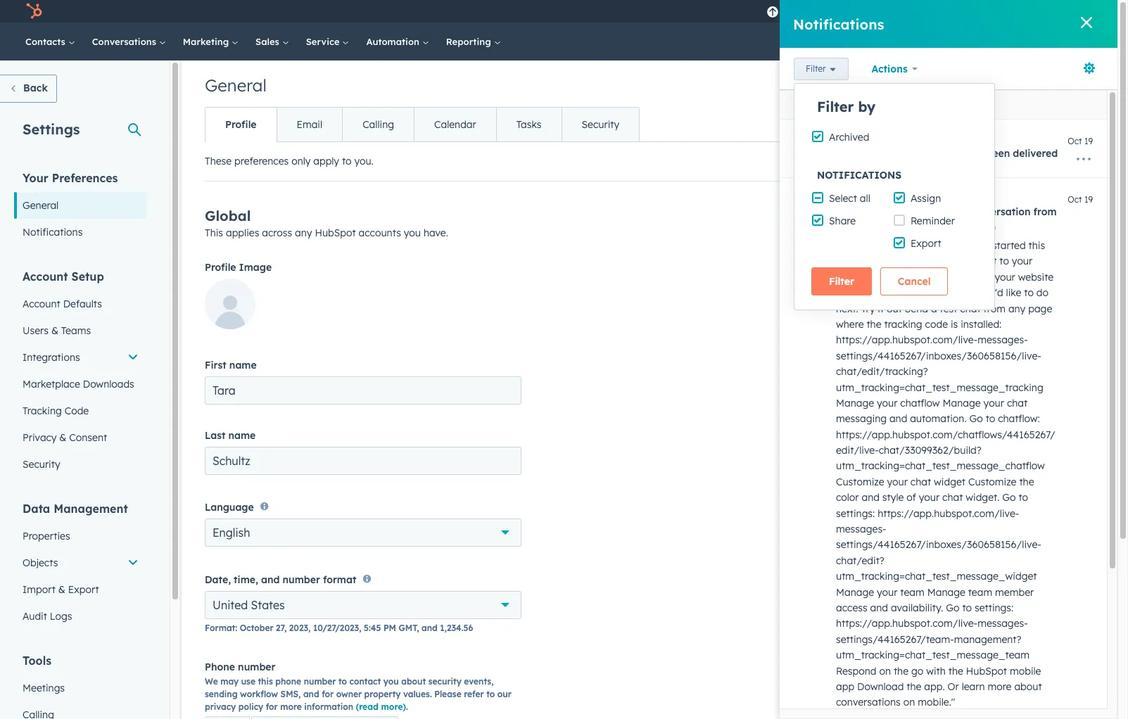 Task type: locate. For each thing, give the bounding box(es) containing it.
1 vertical spatial security
[[23, 458, 60, 471]]

, left 5:45
[[359, 623, 361, 633]]

menu item
[[831, 0, 834, 23]]

automation
[[366, 36, 422, 47]]

account defaults link
[[14, 291, 147, 317]]

&
[[51, 324, 58, 337], [59, 431, 66, 444], [58, 583, 65, 596]]

integrations
[[23, 351, 80, 364]]

defaults
[[63, 298, 102, 310]]

security
[[582, 118, 619, 131], [23, 458, 60, 471]]

0 vertical spatial account
[[23, 270, 68, 284]]

0 vertical spatial for
[[322, 689, 334, 699]]

notifications link
[[14, 219, 147, 246]]

marketplaces button
[[862, 0, 892, 23]]

time,
[[234, 573, 258, 586]]

1 vertical spatial number
[[238, 661, 275, 673]]

2023
[[289, 623, 308, 633]]

conversations
[[92, 36, 159, 47]]

refer
[[464, 689, 484, 699]]

last
[[205, 429, 225, 442]]

name
[[229, 359, 257, 372], [228, 429, 256, 442]]

you inside we may use this phone number to contact you about security events, sending workflow sms, and for owner property values. please refer to our privacy policy for more information
[[383, 676, 399, 687]]

0 horizontal spatial and
[[261, 573, 280, 586]]

0 vertical spatial security
[[582, 118, 619, 131]]

menu containing apoptosis studios 2
[[757, 0, 1101, 23]]

number
[[283, 573, 320, 586], [238, 661, 275, 673], [304, 676, 336, 687]]

and right gmt
[[422, 623, 438, 633]]

apoptosis studios 2
[[993, 6, 1078, 17]]

tools
[[23, 654, 51, 668]]

general
[[205, 75, 267, 96], [23, 199, 59, 212]]

0 horizontal spatial you
[[383, 676, 399, 687]]

0 horizontal spatial security
[[23, 458, 60, 471]]

name right last
[[228, 429, 256, 442]]

number left format
[[283, 573, 320, 586]]

general down your
[[23, 199, 59, 212]]

1 vertical spatial security link
[[14, 451, 147, 478]]

marketplace downloads link
[[14, 371, 147, 398]]

apply
[[313, 155, 339, 167]]

security inside account setup element
[[23, 458, 60, 471]]

general up profile 'link'
[[205, 75, 267, 96]]

general inside your preferences element
[[23, 199, 59, 212]]

0 vertical spatial name
[[229, 359, 257, 372]]

any
[[295, 227, 312, 239]]

0 vertical spatial security link
[[561, 108, 639, 141]]

0 horizontal spatial for
[[266, 701, 278, 712]]

account inside 'link'
[[23, 298, 60, 310]]

None telephone field
[[251, 716, 398, 719]]

0 vertical spatial &
[[51, 324, 58, 337]]

profile
[[225, 118, 257, 131], [205, 261, 236, 274]]

edit button
[[205, 279, 255, 334]]

last name
[[205, 429, 256, 442]]

marketplace
[[23, 378, 80, 391]]

, right pm
[[417, 623, 419, 633]]

2 horizontal spatial ,
[[417, 623, 419, 633]]

profile inside 'link'
[[225, 118, 257, 131]]

profile for profile image
[[205, 261, 236, 274]]

english button
[[205, 519, 521, 547]]

marketplace downloads
[[23, 378, 134, 391]]

for up the information
[[322, 689, 334, 699]]

0 vertical spatial general
[[205, 75, 267, 96]]

may
[[220, 676, 239, 687]]

united states button
[[205, 591, 521, 619]]

2 account from the top
[[23, 298, 60, 310]]

number up use
[[238, 661, 275, 673]]

image
[[239, 261, 272, 274]]

marketing
[[183, 36, 232, 47]]

automation link
[[358, 23, 438, 61]]

these
[[205, 155, 232, 167]]

tara schultz image
[[977, 5, 990, 18]]

navigation
[[205, 107, 640, 142]]

& right users
[[51, 324, 58, 337]]

1 horizontal spatial security
[[582, 118, 619, 131]]

& left export
[[58, 583, 65, 596]]

(read more) .
[[356, 701, 408, 712]]

you up property
[[383, 676, 399, 687]]

calling icon button
[[836, 2, 860, 20]]

back link
[[0, 75, 57, 103]]

you
[[404, 227, 421, 239], [383, 676, 399, 687]]

account
[[23, 270, 68, 284], [23, 298, 60, 310]]

1 horizontal spatial ,
[[359, 623, 361, 633]]

1 vertical spatial profile
[[205, 261, 236, 274]]

calling icon image
[[841, 6, 854, 18]]

properties
[[23, 530, 70, 543]]

consent
[[69, 431, 107, 444]]

and right time,
[[261, 573, 280, 586]]

1 account from the top
[[23, 270, 68, 284]]

workflow
[[240, 689, 278, 699]]

& inside data management element
[[58, 583, 65, 596]]

accounts
[[359, 227, 401, 239]]

please
[[434, 689, 461, 699]]

account for account setup
[[23, 270, 68, 284]]

1,234.56
[[440, 623, 473, 633]]

1 vertical spatial you
[[383, 676, 399, 687]]

use
[[241, 676, 255, 687]]

, left 10/27/2023
[[308, 623, 311, 633]]

upgrade
[[782, 7, 822, 18]]

to left our
[[486, 689, 495, 699]]

menu
[[757, 0, 1101, 23]]

1 vertical spatial for
[[266, 701, 278, 712]]

calling
[[363, 118, 394, 131]]

export
[[68, 583, 99, 596]]

privacy & consent
[[23, 431, 107, 444]]

1 vertical spatial &
[[59, 431, 66, 444]]

0 horizontal spatial general
[[23, 199, 59, 212]]

0 horizontal spatial ,
[[308, 623, 311, 633]]

.
[[406, 701, 408, 712]]

contacts link
[[17, 23, 84, 61]]

help button
[[895, 0, 919, 23]]

you left have.
[[404, 227, 421, 239]]

,
[[308, 623, 311, 633], [359, 623, 361, 633], [417, 623, 419, 633]]

to up 'owner'
[[338, 676, 347, 687]]

objects button
[[14, 550, 147, 576]]

and right sms,
[[303, 689, 319, 699]]

more
[[280, 701, 302, 712]]

0 vertical spatial number
[[283, 573, 320, 586]]

profile for profile
[[225, 118, 257, 131]]

phone number element
[[205, 716, 521, 719]]

2 horizontal spatial and
[[422, 623, 438, 633]]

0 horizontal spatial security link
[[14, 451, 147, 478]]

marketing link
[[174, 23, 247, 61]]

1 vertical spatial general
[[23, 199, 59, 212]]

security link
[[561, 108, 639, 141], [14, 451, 147, 478]]

2 vertical spatial number
[[304, 676, 336, 687]]

0 vertical spatial profile
[[225, 118, 257, 131]]

number up the information
[[304, 676, 336, 687]]

account up account defaults
[[23, 270, 68, 284]]

2 vertical spatial and
[[303, 689, 319, 699]]

First name text field
[[205, 377, 521, 405]]

for down 'workflow'
[[266, 701, 278, 712]]

& right privacy on the left bottom of the page
[[59, 431, 66, 444]]

profile left image
[[205, 261, 236, 274]]

settings image
[[924, 6, 937, 19]]

1 vertical spatial account
[[23, 298, 60, 310]]

united
[[213, 598, 248, 612]]

number inside we may use this phone number to contact you about security events, sending workflow sms, and for owner property values. please refer to our privacy policy for more information
[[304, 676, 336, 687]]

notifications button
[[942, 0, 966, 23]]

name right first
[[229, 359, 257, 372]]

apoptosis
[[993, 6, 1036, 17]]

2 vertical spatial to
[[486, 689, 495, 699]]

2 vertical spatial &
[[58, 583, 65, 596]]

(read more) link
[[356, 701, 406, 712]]

profile up preferences
[[225, 118, 257, 131]]

format
[[205, 623, 235, 633]]

service
[[306, 36, 342, 47]]

2 , from the left
[[359, 623, 361, 633]]

1 horizontal spatial and
[[303, 689, 319, 699]]

navigation containing profile
[[205, 107, 640, 142]]

account setup
[[23, 270, 104, 284]]

1 vertical spatial name
[[228, 429, 256, 442]]

notifications image
[[948, 6, 960, 19]]

sales
[[256, 36, 282, 47]]

account up users
[[23, 298, 60, 310]]

to left you.
[[342, 155, 352, 167]]

1 horizontal spatial you
[[404, 227, 421, 239]]

apoptosis studios 2 button
[[969, 0, 1099, 23]]

events,
[[464, 676, 494, 687]]

0 vertical spatial you
[[404, 227, 421, 239]]

security
[[428, 676, 462, 687]]

1 vertical spatial to
[[338, 676, 347, 687]]

1 vertical spatial and
[[422, 623, 438, 633]]

:
[[235, 623, 237, 633]]

you inside global this applies across any hubspot accounts you have.
[[404, 227, 421, 239]]

tasks link
[[496, 108, 561, 141]]



Task type: vqa. For each thing, say whether or not it's contained in the screenshot.
file.
no



Task type: describe. For each thing, give the bounding box(es) containing it.
& for teams
[[51, 324, 58, 337]]

phone number
[[205, 661, 275, 673]]

sending
[[205, 689, 238, 699]]

1 horizontal spatial general
[[205, 75, 267, 96]]

calling link
[[342, 108, 414, 141]]

1 , from the left
[[308, 623, 311, 633]]

this
[[205, 227, 223, 239]]

date,
[[205, 573, 231, 586]]

english
[[213, 526, 250, 540]]

service link
[[297, 23, 358, 61]]

phone
[[205, 661, 235, 673]]

language
[[205, 501, 254, 514]]

27,
[[276, 623, 287, 633]]

states
[[251, 598, 285, 612]]

logs
[[50, 610, 72, 623]]

teams
[[61, 324, 91, 337]]

meetings link
[[14, 675, 147, 702]]

privacy
[[205, 701, 236, 712]]

owner
[[336, 689, 362, 699]]

Search HubSpot search field
[[920, 30, 1092, 53]]

sales link
[[247, 23, 297, 61]]

calendar link
[[414, 108, 496, 141]]

we
[[205, 676, 218, 687]]

studios
[[1038, 6, 1071, 17]]

10/27/2023
[[313, 623, 359, 633]]

setup
[[71, 270, 104, 284]]

back
[[23, 82, 48, 94]]

privacy & consent link
[[14, 424, 147, 451]]

search image
[[1088, 37, 1098, 46]]

conversations link
[[84, 23, 174, 61]]

property
[[364, 689, 401, 699]]

import
[[23, 583, 56, 596]]

profile image
[[205, 261, 272, 274]]

1 horizontal spatial for
[[322, 689, 334, 699]]

audit logs
[[23, 610, 72, 623]]

hubspot link
[[17, 3, 53, 20]]

policy
[[238, 701, 263, 712]]

account for account defaults
[[23, 298, 60, 310]]

upgrade image
[[767, 6, 779, 19]]

account setup element
[[14, 269, 147, 478]]

preferences
[[234, 155, 289, 167]]

search button
[[1081, 30, 1105, 53]]

users
[[23, 324, 49, 337]]

tools element
[[14, 653, 147, 719]]

& for consent
[[59, 431, 66, 444]]

format : october 27, 2023 , 10/27/2023 , 5:45 pm gmt , and 1,234.56
[[205, 623, 473, 633]]

only
[[291, 155, 311, 167]]

more)
[[381, 701, 406, 712]]

users & teams
[[23, 324, 91, 337]]

your preferences element
[[14, 170, 147, 246]]

data management element
[[14, 501, 147, 630]]

tracking code link
[[14, 398, 147, 424]]

audit logs link
[[14, 603, 147, 630]]

objects
[[23, 557, 58, 569]]

3 , from the left
[[417, 623, 419, 633]]

audit
[[23, 610, 47, 623]]

email link
[[276, 108, 342, 141]]

you.
[[354, 155, 374, 167]]

tracking
[[23, 405, 62, 417]]

& for export
[[58, 583, 65, 596]]

gmt
[[399, 623, 417, 633]]

hubspot image
[[25, 3, 42, 20]]

0 vertical spatial and
[[261, 573, 280, 586]]

global
[[205, 207, 251, 224]]

tasks
[[516, 118, 542, 131]]

sms,
[[281, 689, 301, 699]]

contacts
[[25, 36, 68, 47]]

preferences
[[52, 171, 118, 185]]

1 horizontal spatial security link
[[561, 108, 639, 141]]

name for last name
[[228, 429, 256, 442]]

have.
[[424, 227, 448, 239]]

name for first name
[[229, 359, 257, 372]]

our
[[497, 689, 511, 699]]

notifications
[[23, 226, 83, 239]]

and inside we may use this phone number to contact you about security events, sending workflow sms, and for owner property values. please refer to our privacy policy for more information
[[303, 689, 319, 699]]

data management
[[23, 502, 128, 516]]

settings
[[23, 120, 80, 138]]

(read
[[356, 701, 378, 712]]

users & teams link
[[14, 317, 147, 344]]

october
[[240, 623, 273, 633]]

values.
[[403, 689, 432, 699]]

tracking code
[[23, 405, 89, 417]]

import & export
[[23, 583, 99, 596]]

0 vertical spatial to
[[342, 155, 352, 167]]

profile link
[[205, 108, 276, 141]]

calendar
[[434, 118, 476, 131]]

help image
[[900, 6, 913, 19]]

format
[[323, 573, 356, 586]]

privacy
[[23, 431, 57, 444]]

applies
[[226, 227, 259, 239]]

marketplaces image
[[871, 6, 884, 19]]

your
[[23, 171, 48, 185]]

5:45
[[364, 623, 381, 633]]

pm
[[383, 623, 396, 633]]

hubspot
[[315, 227, 356, 239]]

Last name text field
[[205, 447, 521, 475]]



